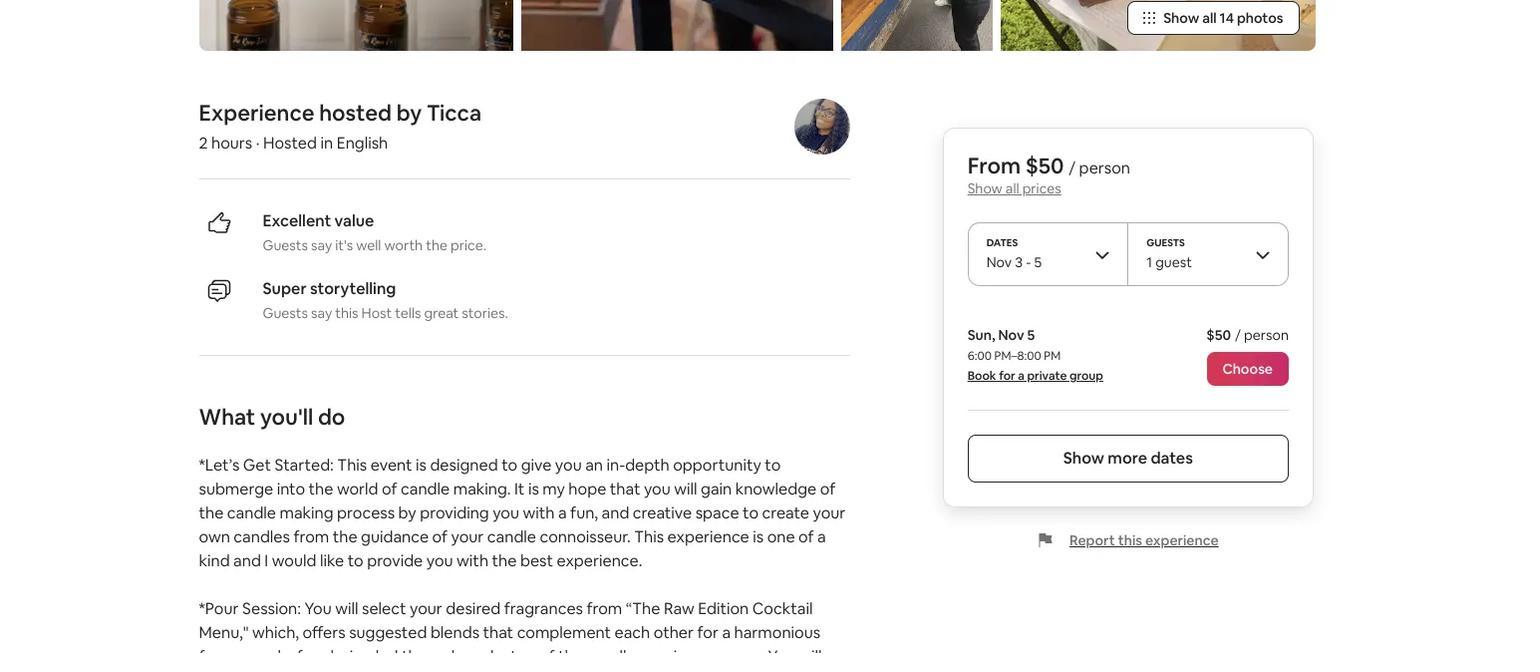 Task type: describe. For each thing, give the bounding box(es) containing it.
step
[[503, 646, 536, 653]]

5 inside dates nov 3 - 5
[[1035, 253, 1043, 271]]

choose
[[1223, 360, 1274, 378]]

making.
[[453, 479, 511, 499]]

what you'll do
[[199, 403, 345, 431]]

book for a private group link
[[968, 368, 1104, 384]]

*pour session: you will select your desired fragrances from "the raw edition cocktail menu," which, offers suggested blends that complement each other for a harmonious fragrance, before being led through each step of the candle pouring process.  you wi
[[199, 598, 844, 653]]

show all 14 photos link
[[1128, 1, 1300, 35]]

of right 'one'
[[799, 526, 814, 547]]

gain
[[701, 479, 732, 499]]

-
[[1027, 253, 1032, 271]]

person inside from $50 / person show all prices
[[1080, 158, 1131, 178]]

excellent value guests say it's well worth the price.
[[263, 210, 487, 254]]

knowledge
[[736, 479, 817, 499]]

of inside *pour session: you will select your desired fragrances from "the raw edition cocktail menu," which, offers suggested blends that complement each other for a harmonious fragrance, before being led through each step of the candle pouring process.  you wi
[[539, 646, 555, 653]]

world
[[337, 479, 378, 499]]

will inside *pour session: you will select your desired fragrances from "the raw edition cocktail menu," which, offers suggested blends that complement each other for a harmonious fragrance, before being led through each step of the candle pouring process.  you wi
[[335, 598, 358, 619]]

0 horizontal spatial each
[[464, 646, 500, 653]]

*pour
[[199, 598, 239, 619]]

candle up "by"
[[401, 479, 450, 499]]

price.
[[451, 236, 487, 254]]

best
[[520, 550, 553, 571]]

from inside *let's get started: this event is designed to give you an in-depth opportunity to submerge into the world of candle making. it is my hope that you will gain knowledge of the candle making process by providing you with a fun, and creative space to create your own candles from the guidance of your candle connoisseur. this experience is one of a kind and i would like to provide you with the best experience.
[[294, 526, 329, 547]]

well
[[356, 236, 381, 254]]

other
[[654, 622, 694, 643]]

making
[[280, 502, 334, 523]]

for inside *pour session: you will select your desired fragrances from "the raw edition cocktail menu," which, offers suggested blends that complement each other for a harmonious fragrance, before being led through each step of the candle pouring process.  you wi
[[697, 622, 719, 643]]

value
[[335, 210, 374, 231]]

i
[[265, 550, 268, 571]]

hosted
[[319, 99, 392, 127]]

show more dates
[[1064, 448, 1194, 469]]

storytelling
[[310, 278, 396, 299]]

group
[[1070, 368, 1104, 384]]

a inside sun, nov 5 6:00 pm–8:00 pm book for a private group
[[1019, 368, 1025, 384]]

1
[[1147, 253, 1153, 271]]

you down it
[[493, 502, 519, 523]]

you left an
[[555, 455, 582, 476]]

a left the fun,
[[558, 502, 567, 523]]

1 horizontal spatial is
[[528, 479, 539, 499]]

select
[[362, 598, 406, 619]]

to right like
[[348, 550, 364, 571]]

led
[[376, 646, 398, 653]]

it
[[514, 479, 525, 499]]

tells
[[395, 304, 421, 322]]

0 vertical spatial is
[[416, 455, 427, 476]]

3
[[1016, 253, 1024, 271]]

report this experience button
[[1038, 531, 1220, 549]]

by ticca
[[396, 99, 482, 127]]

guests 1 guest
[[1147, 236, 1193, 271]]

my
[[543, 479, 565, 499]]

report this experience
[[1070, 531, 1220, 549]]

designed
[[430, 455, 498, 476]]

process.
[[700, 646, 761, 653]]

the up the own at the bottom left of page
[[199, 502, 224, 523]]

from
[[968, 152, 1022, 179]]

space
[[696, 502, 739, 523]]

host
[[362, 304, 392, 322]]

menu,"
[[199, 622, 249, 643]]

great
[[424, 304, 459, 322]]

guidance
[[361, 526, 429, 547]]

an
[[585, 455, 603, 476]]

$50 / person
[[1207, 326, 1290, 344]]

that inside *pour session: you will select your desired fragrances from "the raw edition cocktail menu," which, offers suggested blends that complement each other for a harmonious fragrance, before being led through each step of the candle pouring process.  you wi
[[483, 622, 514, 643]]

from inside *pour session: you will select your desired fragrances from "the raw edition cocktail menu," which, offers suggested blends that complement each other for a harmonious fragrance, before being led through each step of the candle pouring process.  you wi
[[587, 598, 622, 619]]

super storytelling guests say this host tells great stories.
[[263, 278, 508, 322]]

which,
[[252, 622, 299, 643]]

event
[[371, 455, 412, 476]]

1 horizontal spatial each
[[615, 622, 650, 643]]

of right knowledge
[[820, 479, 836, 499]]

show for show all 14 photos
[[1164, 9, 1200, 27]]

do
[[318, 403, 345, 431]]

the left best
[[492, 550, 517, 571]]

harmonious
[[734, 622, 821, 643]]

by
[[398, 502, 417, 523]]

photos
[[1237, 9, 1284, 27]]

all inside from $50 / person show all prices
[[1006, 179, 1020, 197]]

process
[[337, 502, 395, 523]]

you'll
[[260, 403, 313, 431]]

2
[[199, 133, 208, 154]]

report
[[1070, 531, 1116, 549]]

to right space
[[743, 502, 759, 523]]

what
[[199, 403, 255, 431]]

give
[[521, 455, 552, 476]]

1 vertical spatial with
[[457, 550, 489, 571]]

dates
[[987, 236, 1019, 249]]

dates nov 3 - 5
[[987, 236, 1043, 271]]

2 horizontal spatial your
[[813, 502, 846, 523]]

to up knowledge
[[765, 455, 781, 476]]

0 horizontal spatial this
[[337, 455, 367, 476]]

a right 'one'
[[818, 526, 826, 547]]

dates
[[1152, 448, 1194, 469]]

6:00
[[968, 348, 993, 364]]

the up the making
[[309, 479, 333, 499]]

like
[[320, 550, 344, 571]]

provide
[[367, 550, 423, 571]]

5 inside sun, nov 5 6:00 pm–8:00 pm book for a private group
[[1028, 326, 1036, 344]]

through
[[402, 646, 461, 653]]

worth
[[384, 236, 423, 254]]

more
[[1109, 448, 1148, 469]]

show all 14 photos
[[1164, 9, 1284, 27]]

1 horizontal spatial this
[[634, 526, 664, 547]]

guest
[[1156, 253, 1193, 271]]

fun,
[[570, 502, 598, 523]]

pouring
[[639, 646, 696, 653]]

all inside the show all 14 photos link
[[1203, 9, 1217, 27]]

create
[[762, 502, 810, 523]]

show more dates link
[[968, 435, 1290, 483]]



Task type: vqa. For each thing, say whether or not it's contained in the screenshot.
Dec within Homer, Louisiana 188 miles away Dec 16 – 21 $125 night
no



Task type: locate. For each thing, give the bounding box(es) containing it.
a
[[1019, 368, 1025, 384], [558, 502, 567, 523], [818, 526, 826, 547], [722, 622, 731, 643]]

1 vertical spatial nov
[[999, 326, 1025, 344]]

1 horizontal spatial experience
[[1146, 531, 1220, 549]]

nov up pm–8:00
[[999, 326, 1025, 344]]

experience down dates
[[1146, 531, 1220, 549]]

nov inside sun, nov 5 6:00 pm–8:00 pm book for a private group
[[999, 326, 1025, 344]]

$50 inside from $50 / person show all prices
[[1026, 152, 1065, 179]]

0 vertical spatial that
[[610, 479, 641, 499]]

guests up guest
[[1147, 236, 1186, 249]]

the
[[426, 236, 448, 254], [309, 479, 333, 499], [199, 502, 224, 523], [333, 526, 358, 547], [492, 550, 517, 571], [558, 646, 583, 653]]

from
[[294, 526, 329, 547], [587, 598, 622, 619]]

0 horizontal spatial experience
[[668, 526, 750, 547]]

"the
[[626, 598, 661, 619]]

0 horizontal spatial $50
[[1026, 152, 1065, 179]]

prices
[[1023, 179, 1062, 197]]

choose link
[[1207, 352, 1290, 386]]

1 vertical spatial this
[[1119, 531, 1143, 549]]

guests down super
[[263, 304, 308, 322]]

your
[[813, 502, 846, 523], [451, 526, 484, 547], [410, 598, 443, 619]]

1 vertical spatial from
[[587, 598, 622, 619]]

5 up pm–8:00
[[1028, 326, 1036, 344]]

from left "the
[[587, 598, 622, 619]]

show left prices
[[968, 179, 1003, 197]]

stories.
[[462, 304, 508, 322]]

1 say from the top
[[311, 236, 332, 254]]

*let's get started: this event is designed to give you an in-depth opportunity to submerge into the world of candle making. it is my hope that you will gain knowledge of the candle making process by providing you with a fun, and creative space to create your own candles from the guidance of your candle connoisseur. this experience is one of a kind and i would like to provide you with the best experience.
[[199, 455, 846, 571]]

candle inside *pour session: you will select your desired fragrances from "the raw edition cocktail menu," which, offers suggested blends that complement each other for a harmonious fragrance, before being led through each step of the candle pouring process.  you wi
[[587, 646, 636, 653]]

experience.
[[557, 550, 643, 571]]

1 vertical spatial each
[[464, 646, 500, 653]]

you up creative at the bottom
[[644, 479, 671, 499]]

1 vertical spatial that
[[483, 622, 514, 643]]

cocktail
[[753, 598, 813, 619]]

raw
[[664, 598, 695, 619]]

this inside super storytelling guests say this host tells great stories.
[[335, 304, 359, 322]]

nov for 5
[[999, 326, 1025, 344]]

for down pm–8:00
[[1000, 368, 1016, 384]]

to
[[502, 455, 518, 476], [765, 455, 781, 476], [743, 502, 759, 523], [348, 550, 364, 571]]

a inside *pour session: you will select your desired fragrances from "the raw edition cocktail menu," which, offers suggested blends that complement each other for a harmonious fragrance, before being led through each step of the candle pouring process.  you wi
[[722, 622, 731, 643]]

blends
[[431, 622, 480, 643]]

0 horizontal spatial all
[[1006, 179, 1020, 197]]

say left it's
[[311, 236, 332, 254]]

it's
[[335, 236, 353, 254]]

1 horizontal spatial show
[[1064, 448, 1105, 469]]

hours
[[211, 133, 252, 154]]

a up process.
[[722, 622, 731, 643]]

2 vertical spatial your
[[410, 598, 443, 619]]

this up world
[[337, 455, 367, 476]]

0 vertical spatial will
[[674, 479, 698, 499]]

0 vertical spatial all
[[1203, 9, 1217, 27]]

to up it
[[502, 455, 518, 476]]

1 horizontal spatial will
[[674, 479, 698, 499]]

/ up choose
[[1236, 326, 1242, 344]]

say
[[311, 236, 332, 254], [311, 304, 332, 322]]

0 vertical spatial your
[[813, 502, 846, 523]]

0 horizontal spatial for
[[697, 622, 719, 643]]

$50 right the from
[[1026, 152, 1065, 179]]

of down event
[[382, 479, 397, 499]]

1 vertical spatial show
[[968, 179, 1003, 197]]

say inside excellent value guests say it's well worth the price.
[[311, 236, 332, 254]]

$50 up choose
[[1207, 326, 1232, 344]]

candle up the candles
[[227, 502, 276, 523]]

2 horizontal spatial is
[[753, 526, 764, 547]]

is right it
[[528, 479, 539, 499]]

1 vertical spatial this
[[634, 526, 664, 547]]

super
[[263, 278, 307, 299]]

being
[[331, 646, 372, 653]]

0 vertical spatial for
[[1000, 368, 1016, 384]]

and left i in the bottom of the page
[[233, 550, 261, 571]]

and right the fun,
[[602, 502, 629, 523]]

your down the 'providing'
[[451, 526, 484, 547]]

show left 14
[[1164, 9, 1200, 27]]

a down pm–8:00
[[1019, 368, 1025, 384]]

excellent
[[263, 210, 331, 231]]

from down the making
[[294, 526, 329, 547]]

desired
[[446, 598, 501, 619]]

english
[[337, 133, 388, 154]]

that down the in-
[[610, 479, 641, 499]]

5 right '-'
[[1035, 253, 1043, 271]]

would
[[272, 550, 316, 571]]

0 horizontal spatial and
[[233, 550, 261, 571]]

experience inside *let's get started: this event is designed to give you an in-depth opportunity to submerge into the world of candle making. it is my hope that you will gain knowledge of the candle making process by providing you with a fun, and creative space to create your own candles from the guidance of your candle connoisseur. this experience is one of a kind and i would like to provide you with the best experience.
[[668, 526, 750, 547]]

opportunity
[[673, 455, 762, 476]]

show
[[1164, 9, 1200, 27], [968, 179, 1003, 197], [1064, 448, 1105, 469]]

for up process.
[[697, 622, 719, 643]]

each down blends
[[464, 646, 500, 653]]

kind
[[199, 550, 230, 571]]

into
[[277, 479, 305, 499]]

1 horizontal spatial all
[[1203, 9, 1217, 27]]

from $50 / person show all prices
[[968, 152, 1131, 197]]

0 horizontal spatial person
[[1080, 158, 1131, 178]]

candle down complement
[[587, 646, 636, 653]]

this
[[335, 304, 359, 322], [1119, 531, 1143, 549]]

show for show more dates
[[1064, 448, 1105, 469]]

0 horizontal spatial from
[[294, 526, 329, 547]]

0 horizontal spatial your
[[410, 598, 443, 619]]

in
[[321, 133, 333, 154]]

experience down space
[[668, 526, 750, 547]]

1 vertical spatial all
[[1006, 179, 1020, 197]]

connoisseur.
[[540, 526, 631, 547]]

2 say from the top
[[311, 304, 332, 322]]

in-
[[607, 455, 625, 476]]

experience
[[668, 526, 750, 547], [1146, 531, 1220, 549]]

1 vertical spatial for
[[697, 622, 719, 643]]

providing
[[420, 502, 489, 523]]

0 horizontal spatial will
[[335, 598, 358, 619]]

experience photo 1 image
[[521, 0, 833, 51], [521, 0, 833, 51]]

guests inside excellent value guests say it's well worth the price.
[[263, 236, 308, 254]]

1 vertical spatial 5
[[1028, 326, 1036, 344]]

1 vertical spatial will
[[335, 598, 358, 619]]

2 vertical spatial is
[[753, 526, 764, 547]]

is left 'one'
[[753, 526, 764, 547]]

1 horizontal spatial your
[[451, 526, 484, 547]]

all left 14
[[1203, 9, 1217, 27]]

1 horizontal spatial this
[[1119, 531, 1143, 549]]

is
[[416, 455, 427, 476], [528, 479, 539, 499], [753, 526, 764, 547]]

learn more about the host, ticca. image
[[794, 99, 850, 154], [794, 99, 850, 154]]

1 vertical spatial person
[[1245, 326, 1290, 344]]

1 horizontal spatial /
[[1236, 326, 1242, 344]]

0 vertical spatial say
[[311, 236, 332, 254]]

you
[[305, 598, 332, 619]]

0 vertical spatial this
[[335, 304, 359, 322]]

*let's
[[199, 455, 240, 476]]

pm
[[1045, 348, 1062, 364]]

0 vertical spatial each
[[615, 622, 650, 643]]

own
[[199, 526, 230, 547]]

all left prices
[[1006, 179, 1020, 197]]

the up like
[[333, 526, 358, 547]]

will inside *let's get started: this event is designed to give you an in-depth opportunity to submerge into the world of candle making. it is my hope that you will gain knowledge of the candle making process by providing you with a fun, and creative space to create your own candles from the guidance of your candle connoisseur. this experience is one of a kind and i would like to provide you with the best experience.
[[674, 479, 698, 499]]

say for storytelling
[[311, 304, 332, 322]]

say down storytelling
[[311, 304, 332, 322]]

private
[[1028, 368, 1068, 384]]

experience hosted by ticca 2 hours · hosted in english
[[199, 99, 482, 154]]

depth
[[625, 455, 670, 476]]

candle
[[401, 479, 450, 499], [227, 502, 276, 523], [487, 526, 536, 547], [587, 646, 636, 653]]

1 vertical spatial $50
[[1207, 326, 1232, 344]]

for inside sun, nov 5 6:00 pm–8:00 pm book for a private group
[[1000, 368, 1016, 384]]

0 vertical spatial with
[[523, 502, 555, 523]]

hope
[[569, 479, 607, 499]]

1 vertical spatial your
[[451, 526, 484, 547]]

0 vertical spatial person
[[1080, 158, 1131, 178]]

guests for excellent value
[[263, 236, 308, 254]]

show left the more
[[1064, 448, 1105, 469]]

/ right the from
[[1070, 158, 1076, 178]]

experience photo 3 image
[[841, 0, 993, 51], [841, 0, 993, 51]]

is right event
[[416, 455, 427, 476]]

1 horizontal spatial person
[[1245, 326, 1290, 344]]

guests
[[263, 236, 308, 254], [1147, 236, 1186, 249], [263, 304, 308, 322]]

the inside *pour session: you will select your desired fragrances from "the raw edition cocktail menu," which, offers suggested blends that complement each other for a harmonious fragrance, before being led through each step of the candle pouring process.  you wi
[[558, 646, 583, 653]]

will right you on the left of page
[[335, 598, 358, 619]]

fragrances
[[504, 598, 583, 619]]

that
[[610, 479, 641, 499], [483, 622, 514, 643]]

0 vertical spatial $50
[[1026, 152, 1065, 179]]

nov for 3
[[987, 253, 1013, 271]]

0 vertical spatial /
[[1070, 158, 1076, 178]]

get
[[243, 455, 271, 476]]

1 horizontal spatial and
[[602, 502, 629, 523]]

the inside excellent value guests say it's well worth the price.
[[426, 236, 448, 254]]

each down "the
[[615, 622, 650, 643]]

·
[[256, 133, 260, 154]]

creative
[[633, 502, 692, 523]]

2 vertical spatial show
[[1064, 448, 1105, 469]]

submerge
[[199, 479, 273, 499]]

for
[[1000, 368, 1016, 384], [697, 622, 719, 643]]

this right report
[[1119, 531, 1143, 549]]

guests inside guests 1 guest
[[1147, 236, 1186, 249]]

will left gain
[[674, 479, 698, 499]]

pm–8:00
[[995, 348, 1042, 364]]

experience cover photo image
[[199, 0, 513, 51], [199, 0, 513, 51]]

guests inside super storytelling guests say this host tells great stories.
[[263, 304, 308, 322]]

that up step on the bottom left of the page
[[483, 622, 514, 643]]

say inside super storytelling guests say this host tells great stories.
[[311, 304, 332, 322]]

candle up best
[[487, 526, 536, 547]]

with up the desired
[[457, 550, 489, 571]]

0 horizontal spatial show
[[968, 179, 1003, 197]]

nov
[[987, 253, 1013, 271], [999, 326, 1025, 344]]

one
[[767, 526, 795, 547]]

guests down excellent
[[263, 236, 308, 254]]

candles
[[234, 526, 290, 547]]

experience photo 4 image
[[1001, 0, 1316, 51], [1001, 0, 1316, 51]]

your inside *pour session: you will select your desired fragrances from "the raw edition cocktail menu," which, offers suggested blends that complement each other for a harmonious fragrance, before being led through each step of the candle pouring process.  you wi
[[410, 598, 443, 619]]

1 vertical spatial and
[[233, 550, 261, 571]]

0 horizontal spatial with
[[457, 550, 489, 571]]

0 vertical spatial nov
[[987, 253, 1013, 271]]

guests for super storytelling
[[263, 304, 308, 322]]

your right "create"
[[813, 502, 846, 523]]

1 horizontal spatial for
[[1000, 368, 1016, 384]]

0 horizontal spatial this
[[335, 304, 359, 322]]

show all prices button
[[968, 179, 1062, 197]]

fragrance,
[[199, 646, 274, 653]]

nov left '3'
[[987, 253, 1013, 271]]

0 vertical spatial show
[[1164, 9, 1200, 27]]

this down storytelling
[[335, 304, 359, 322]]

complement
[[517, 622, 611, 643]]

1 horizontal spatial from
[[587, 598, 622, 619]]

0 vertical spatial 5
[[1035, 253, 1043, 271]]

show inside from $50 / person show all prices
[[968, 179, 1003, 197]]

that inside *let's get started: this event is designed to give you an in-depth opportunity to submerge into the world of candle making. it is my hope that you will gain knowledge of the candle making process by providing you with a fun, and creative space to create your own candles from the guidance of your candle connoisseur. this experience is one of a kind and i would like to provide you with the best experience.
[[610, 479, 641, 499]]

you right provide
[[427, 550, 453, 571]]

all
[[1203, 9, 1217, 27], [1006, 179, 1020, 197]]

the down complement
[[558, 646, 583, 653]]

edition
[[698, 598, 749, 619]]

of down the 'providing'
[[432, 526, 448, 547]]

say for value
[[311, 236, 332, 254]]

1 vertical spatial say
[[311, 304, 332, 322]]

2 horizontal spatial show
[[1164, 9, 1200, 27]]

started:
[[275, 455, 334, 476]]

with down "my"
[[523, 502, 555, 523]]

0 horizontal spatial /
[[1070, 158, 1076, 178]]

14
[[1220, 9, 1234, 27]]

your up blends
[[410, 598, 443, 619]]

nov inside dates nov 3 - 5
[[987, 253, 1013, 271]]

the left price.
[[426, 236, 448, 254]]

of down complement
[[539, 646, 555, 653]]

0 horizontal spatial is
[[416, 455, 427, 476]]

offers
[[303, 622, 346, 643]]

0 vertical spatial this
[[337, 455, 367, 476]]

session:
[[242, 598, 301, 619]]

/ inside from $50 / person show all prices
[[1070, 158, 1076, 178]]

0 horizontal spatial that
[[483, 622, 514, 643]]

you
[[555, 455, 582, 476], [644, 479, 671, 499], [493, 502, 519, 523], [427, 550, 453, 571]]

this down creative at the bottom
[[634, 526, 664, 547]]

0 vertical spatial from
[[294, 526, 329, 547]]

1 vertical spatial /
[[1236, 326, 1242, 344]]

person
[[1080, 158, 1131, 178], [1245, 326, 1290, 344]]

1 horizontal spatial that
[[610, 479, 641, 499]]

1 horizontal spatial with
[[523, 502, 555, 523]]

1 vertical spatial is
[[528, 479, 539, 499]]

1 horizontal spatial $50
[[1207, 326, 1232, 344]]

0 vertical spatial and
[[602, 502, 629, 523]]



